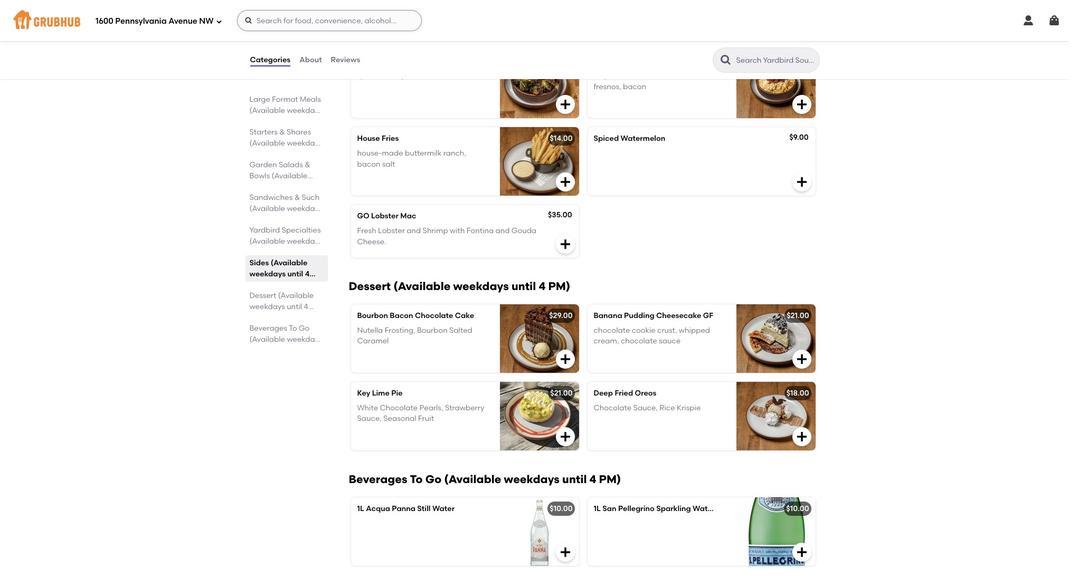 Task type: vqa. For each thing, say whether or not it's contained in the screenshot.
Dessert within the Sandwiches & Such (Available weekdays until 4 PM) Yardbird Specialties (Available weekdays until 4 PM) Sides (Available weekdays until 4 PM) Dessert (Available weekdays until 4 PM) Beverages To Go (Available weekdays until 4 PM)
yes



Task type: describe. For each thing, give the bounding box(es) containing it.
search icon image
[[720, 54, 732, 67]]

bourbon bacon chocolate cake
[[357, 312, 474, 321]]

artisanal
[[372, 0, 403, 3]]

farmer's
[[652, 71, 682, 80]]

pm) up salads
[[273, 150, 286, 159]]

still
[[418, 505, 431, 514]]

$21.00 for strawberry
[[551, 389, 573, 398]]

bourbon inside 'nutella frosting, bourbon salted caramel'
[[417, 327, 448, 336]]

to inside sandwiches & such (available weekdays until 4 pm) yardbird specialties (available weekdays until 4 pm) sides (available weekdays until 4 pm) dessert (available weekdays until 4 pm) beverages to go (available weekdays until 4 pm)
[[289, 324, 297, 333]]

avenue
[[169, 16, 197, 26]]

sauce
[[659, 337, 681, 346]]

fries
[[382, 134, 399, 143]]

shares
[[287, 128, 311, 137]]

1 vertical spatial chocolate
[[621, 337, 658, 346]]

svg image for "1l san pellegrino sparkling water" 'image'
[[796, 547, 809, 559]]

pudding
[[624, 312, 655, 321]]

1 horizontal spatial sauce,
[[634, 404, 658, 413]]

$16.00
[[787, 57, 810, 65]]

whipped
[[679, 327, 711, 336]]

nw
[[199, 16, 214, 26]]

lime
[[372, 389, 390, 398]]

bourbon bacon chocolate cake image
[[500, 305, 579, 373]]

skillet cornbread image
[[737, 0, 816, 41]]

house fries image
[[500, 127, 579, 196]]

strawberry
[[445, 404, 485, 413]]

& inside sandwiches & such (available weekdays until 4 pm) yardbird specialties (available weekdays until 4 pm) sides (available weekdays until 4 pm) dessert (available weekdays until 4 pm) beverages to go (available weekdays until 4 pm)
[[295, 193, 300, 202]]

fried
[[615, 389, 633, 398]]

$21.00 for whipped
[[787, 312, 810, 321]]

beverages to go (available weekdays until 4 pm) tab
[[250, 323, 324, 356]]

1 horizontal spatial to
[[410, 473, 423, 486]]

$10.00 for 1l san pellegrino sparkling water
[[787, 505, 810, 514]]

cake
[[455, 312, 474, 321]]

cream,
[[594, 337, 619, 346]]

shrimp
[[423, 227, 448, 236]]

sandwiches & such (available weekdays until 4 pm) tab
[[250, 192, 324, 225]]

buttermilk
[[405, 149, 442, 158]]

large format meals (available weekdays until 4 pm) tab
[[250, 94, 324, 126]]

caramel
[[357, 337, 389, 346]]

rice
[[660, 404, 675, 413]]

pennsylvania
[[115, 16, 167, 26]]

bowls
[[250, 172, 270, 181]]

beverages to go (available weekdays until 4 pm)
[[349, 473, 621, 486]]

cookie
[[632, 327, 656, 336]]

go inside sandwiches & such (available weekdays until 4 pm) yardbird specialties (available weekdays until 4 pm) sides (available weekdays until 4 pm) dessert (available weekdays until 4 pm) beverages to go (available weekdays until 4 pm)
[[299, 324, 310, 333]]

chocolate inside "white chocolate pearls, strawberry sauce, seasonal fruit"
[[380, 404, 418, 413]]

1l san pellegrino sparkling water
[[594, 505, 715, 514]]

1 vertical spatial &
[[305, 161, 310, 170]]

chipotle
[[594, 71, 623, 80]]

sandwiches
[[250, 193, 293, 202]]

Search for food, convenience, alcohol... search field
[[237, 10, 422, 31]]

crispy
[[357, 57, 381, 65]]

fresh lobster and shrimp with fontina and gouda cheese.
[[357, 227, 537, 246]]

1l acqua panna still water image
[[500, 498, 579, 567]]

pm) up beverages to go (available weekdays until 4 pm) tab
[[250, 314, 263, 323]]

$10.00 for 1l acqua panna still water
[[550, 505, 573, 514]]

spiced
[[594, 134, 619, 143]]

gouda
[[512, 227, 537, 236]]

brussels
[[382, 57, 412, 65]]

reviews button
[[330, 41, 361, 79]]

ranch,
[[444, 149, 466, 158]]

house-
[[357, 149, 382, 158]]

water for 1l acqua panna still water
[[433, 505, 455, 514]]

seasonal
[[384, 415, 417, 424]]

pm) up sides (available weekdays until 4 pm) tab
[[273, 248, 286, 257]]

chocolate cookie crust, whipped cream, chocolate sauce
[[594, 327, 711, 346]]

large format meals (available weekdays until 4 pm) starters & shares (available weekdays until 4 pm) garden salads & bowls (available weekdays until 4 pm)
[[250, 95, 323, 203]]

$29.00
[[549, 312, 573, 321]]

Search Yardbird Southern Table & Bar search field
[[736, 55, 816, 66]]

made
[[382, 149, 403, 158]]

1 vertical spatial beverages
[[349, 473, 408, 486]]

reviews
[[331, 55, 360, 64]]

banana
[[594, 312, 623, 321]]

key lime pie image
[[500, 382, 579, 451]]

1 horizontal spatial go
[[426, 473, 442, 486]]

key
[[357, 389, 370, 398]]

$35.00
[[548, 211, 572, 220]]

honey
[[383, 71, 405, 80]]

cheeses,
[[405, 0, 436, 3]]

crispy brussels image
[[500, 50, 579, 118]]

krispie
[[677, 404, 701, 413]]

chocolate down deep
[[594, 404, 632, 413]]

chipotle crema, farmer's cheese, fresnos, bacon
[[594, 71, 711, 91]]

sauce, inside "white chocolate pearls, strawberry sauce, seasonal fruit"
[[357, 415, 382, 424]]

house-made buttermilk ranch, bacon salt
[[357, 149, 466, 169]]

cheesecake
[[657, 312, 702, 321]]

with
[[450, 227, 465, 236]]

pm) down bowls
[[250, 194, 263, 203]]

1l for 1l san pellegrino sparkling water
[[594, 505, 601, 514]]

deep fried oreos image
[[737, 382, 816, 451]]

banana pudding cheesecake gf image
[[737, 305, 816, 373]]

garden salads & bowls (available weekdays until 4 pm) tab
[[250, 160, 324, 203]]

white chocolate pearls, strawberry sauce, seasonal fruit
[[357, 404, 485, 424]]

acqua
[[366, 505, 390, 514]]

meals
[[300, 95, 321, 104]]

salted
[[450, 327, 473, 336]]

go lobster mac
[[357, 212, 416, 221]]

large
[[250, 95, 270, 104]]

chocolate up 'nutella frosting, bourbon salted caramel'
[[415, 312, 453, 321]]

nutella
[[357, 327, 383, 336]]

nutella frosting, bourbon salted caramel
[[357, 327, 473, 346]]

$9.00
[[790, 133, 809, 142]]

1600
[[96, 16, 113, 26]]

bacon
[[390, 312, 413, 321]]

dessert inside sandwiches & such (available weekdays until 4 pm) yardbird specialties (available weekdays until 4 pm) sides (available weekdays until 4 pm) dessert (available weekdays until 4 pm) beverages to go (available weekdays until 4 pm)
[[250, 292, 276, 301]]



Task type: locate. For each thing, give the bounding box(es) containing it.
0 horizontal spatial to
[[289, 324, 297, 333]]

lobster for fresh
[[378, 227, 405, 236]]

0 vertical spatial sauce,
[[634, 404, 658, 413]]

pm) up the starters
[[273, 117, 286, 126]]

gf
[[703, 312, 714, 321]]

0 horizontal spatial $10.00
[[550, 505, 573, 514]]

0 vertical spatial &
[[280, 128, 285, 137]]

go down dessert (available weekdays until 4 pm) tab
[[299, 324, 310, 333]]

about
[[300, 55, 322, 64]]

spiced
[[357, 71, 381, 80]]

1 vertical spatial bourbon
[[417, 327, 448, 336]]

starters & shares (available weekdays until 4 pm) tab
[[250, 127, 324, 159]]

and left gouda
[[496, 227, 510, 236]]

0 horizontal spatial beverages
[[250, 324, 287, 333]]

chocolate sauce, rice krispie
[[594, 404, 701, 413]]

1 horizontal spatial $10.00
[[787, 505, 810, 514]]

0 horizontal spatial 1l
[[357, 505, 364, 514]]

0 vertical spatial $21.00
[[787, 312, 810, 321]]

1 horizontal spatial bacon
[[623, 82, 647, 91]]

$14.00
[[550, 134, 573, 143]]

five artisanal cheeses, crispy herb crust
[[357, 0, 478, 14]]

fresh
[[357, 227, 377, 236]]

1 horizontal spatial beverages
[[349, 473, 408, 486]]

$18.00
[[787, 389, 810, 398]]

& left "such"
[[295, 193, 300, 202]]

yardbird
[[250, 226, 280, 235]]

sauce,
[[634, 404, 658, 413], [357, 415, 382, 424]]

4
[[267, 117, 271, 126], [267, 150, 271, 159], [304, 183, 308, 192], [267, 216, 271, 225], [267, 248, 271, 257], [305, 270, 310, 279], [539, 280, 546, 293], [304, 303, 308, 312], [267, 347, 271, 356], [590, 473, 597, 486]]

1 1l from the left
[[357, 505, 364, 514]]

1l san pellegrino sparkling water image
[[737, 498, 816, 567]]

0 vertical spatial bacon
[[623, 82, 647, 91]]

0 horizontal spatial $21.00
[[551, 389, 573, 398]]

sandwiches & such (available weekdays until 4 pm) yardbird specialties (available weekdays until 4 pm) sides (available weekdays until 4 pm) dessert (available weekdays until 4 pm) beverages to go (available weekdays until 4 pm)
[[250, 193, 323, 356]]

pearls,
[[420, 404, 444, 413]]

1 vertical spatial to
[[410, 473, 423, 486]]

&
[[280, 128, 285, 137], [305, 161, 310, 170], [295, 193, 300, 202]]

mac & cheese image
[[500, 0, 579, 41]]

crispy
[[438, 0, 459, 3]]

& right salads
[[305, 161, 310, 170]]

crispy brussels
[[357, 57, 412, 65]]

go up still
[[426, 473, 442, 486]]

1 vertical spatial lobster
[[378, 227, 405, 236]]

0 horizontal spatial and
[[407, 227, 421, 236]]

salads
[[279, 161, 303, 170]]

categories button
[[250, 41, 291, 79]]

white
[[357, 404, 378, 413]]

until
[[250, 117, 265, 126], [250, 150, 265, 159], [287, 183, 302, 192], [250, 216, 265, 225], [250, 248, 265, 257], [288, 270, 303, 279], [512, 280, 536, 293], [287, 303, 302, 312], [250, 347, 265, 356], [563, 473, 587, 486]]

go
[[299, 324, 310, 333], [426, 473, 442, 486]]

crust,
[[658, 327, 677, 336]]

bacon down house-
[[357, 160, 381, 169]]

0 horizontal spatial &
[[280, 128, 285, 137]]

0 horizontal spatial sauce,
[[357, 415, 382, 424]]

bourbon up nutella at left bottom
[[357, 312, 388, 321]]

bacon inside chipotle crema, farmer's cheese, fresnos, bacon
[[623, 82, 647, 91]]

1 horizontal spatial bourbon
[[417, 327, 448, 336]]

deep fried oreos
[[594, 389, 657, 398]]

frosting,
[[385, 327, 415, 336]]

1l for 1l acqua panna still water
[[357, 505, 364, 514]]

pm)
[[273, 117, 286, 126], [273, 150, 286, 159], [250, 194, 263, 203], [273, 216, 286, 225], [273, 248, 286, 257], [549, 280, 571, 293], [250, 281, 264, 290], [250, 314, 263, 323], [273, 347, 286, 356], [599, 473, 621, 486]]

salt
[[382, 160, 395, 169]]

1l left the 'acqua'
[[357, 505, 364, 514]]

2 1l from the left
[[594, 505, 601, 514]]

panna
[[392, 505, 416, 514]]

dessert up bacon
[[349, 280, 391, 293]]

chocolate
[[594, 327, 630, 336], [621, 337, 658, 346]]

crust
[[357, 5, 375, 14]]

0 vertical spatial to
[[289, 324, 297, 333]]

0 vertical spatial beverages
[[250, 324, 287, 333]]

categories
[[250, 55, 291, 64]]

$10.00
[[550, 505, 573, 514], [787, 505, 810, 514]]

2 vertical spatial &
[[295, 193, 300, 202]]

chocolate up seasonal
[[380, 404, 418, 413]]

1 water from the left
[[433, 505, 455, 514]]

0 vertical spatial chocolate
[[594, 327, 630, 336]]

lobster right the go
[[371, 212, 399, 221]]

dessert down sides (available weekdays until 4 pm) tab
[[250, 292, 276, 301]]

1 vertical spatial $21.00
[[551, 389, 573, 398]]

lobster inside fresh lobster and shrimp with fontina and gouda cheese.
[[378, 227, 405, 236]]

lobster
[[371, 212, 399, 221], [378, 227, 405, 236]]

bourbon down bourbon bacon chocolate cake
[[417, 327, 448, 336]]

0 vertical spatial go
[[299, 324, 310, 333]]

0 horizontal spatial go
[[299, 324, 310, 333]]

to up still
[[410, 473, 423, 486]]

southern street corn image
[[737, 50, 816, 118]]

0 vertical spatial bourbon
[[357, 312, 388, 321]]

go
[[357, 212, 370, 221]]

lobster down go lobster mac
[[378, 227, 405, 236]]

banana pudding cheesecake gf
[[594, 312, 714, 321]]

svg image
[[244, 16, 253, 25], [216, 18, 222, 25], [796, 98, 809, 111], [559, 176, 572, 189], [796, 176, 809, 189], [559, 238, 572, 251], [796, 353, 809, 366], [559, 431, 572, 444], [796, 431, 809, 444], [559, 547, 572, 559]]

bacon down the crema, at the top right of the page
[[623, 82, 647, 91]]

about button
[[299, 41, 323, 79]]

1 horizontal spatial $21.00
[[787, 312, 810, 321]]

sauce, down oreos
[[634, 404, 658, 413]]

format
[[272, 95, 298, 104]]

spiced watermelon
[[594, 134, 666, 143]]

2 water from the left
[[693, 505, 715, 514]]

sauce, down the white
[[357, 415, 382, 424]]

main navigation navigation
[[0, 0, 1070, 41]]

1l left san
[[594, 505, 601, 514]]

fresnos,
[[594, 82, 622, 91]]

2 horizontal spatial &
[[305, 161, 310, 170]]

svg image
[[1023, 14, 1035, 27], [1049, 14, 1061, 27], [559, 98, 572, 111], [559, 353, 572, 366], [796, 547, 809, 559]]

specialties
[[282, 226, 321, 235]]

crema,
[[625, 71, 650, 80]]

svg image for bourbon bacon chocolate cake image
[[559, 353, 572, 366]]

san
[[603, 505, 617, 514]]

water right still
[[433, 505, 455, 514]]

house
[[357, 134, 380, 143]]

sparkling
[[657, 505, 691, 514]]

1 $10.00 from the left
[[550, 505, 573, 514]]

house fries
[[357, 134, 399, 143]]

& left the shares
[[280, 128, 285, 137]]

(available
[[250, 106, 285, 115], [250, 139, 285, 148], [272, 172, 308, 181], [250, 204, 285, 213], [250, 237, 285, 246], [271, 259, 308, 268], [394, 280, 451, 293], [278, 292, 314, 301], [250, 335, 285, 344], [444, 473, 502, 486]]

beverages inside sandwiches & such (available weekdays until 4 pm) yardbird specialties (available weekdays until 4 pm) sides (available weekdays until 4 pm) dessert (available weekdays until 4 pm) beverages to go (available weekdays until 4 pm)
[[250, 324, 287, 333]]

and down mac
[[407, 227, 421, 236]]

pellegrino
[[619, 505, 655, 514]]

bacon inside house-made buttermilk ranch, bacon salt
[[357, 160, 381, 169]]

fontina
[[467, 227, 494, 236]]

lobster for go
[[371, 212, 399, 221]]

1 horizontal spatial and
[[496, 227, 510, 236]]

cheese.
[[357, 237, 386, 246]]

1 horizontal spatial &
[[295, 193, 300, 202]]

five artisanal cheeses, crispy herb crust button
[[351, 0, 579, 41]]

pm) up '$29.00'
[[549, 280, 571, 293]]

sides (available weekdays until 4 pm) tab
[[250, 258, 324, 290]]

1 horizontal spatial 1l
[[594, 505, 601, 514]]

1 horizontal spatial water
[[693, 505, 715, 514]]

water for 1l san pellegrino sparkling water
[[693, 505, 715, 514]]

dessert (available weekdays until 4 pm) tab
[[250, 291, 324, 323]]

pm) down sides
[[250, 281, 264, 290]]

spiced honey
[[357, 71, 405, 80]]

1 vertical spatial sauce,
[[357, 415, 382, 424]]

svg image for crispy brussels image
[[559, 98, 572, 111]]

garden
[[250, 161, 277, 170]]

sides
[[250, 259, 269, 268]]

0 horizontal spatial bourbon
[[357, 312, 388, 321]]

to down dessert (available weekdays until 4 pm) tab
[[289, 324, 297, 333]]

and
[[407, 227, 421, 236], [496, 227, 510, 236]]

five
[[357, 0, 370, 3]]

water right sparkling
[[693, 505, 715, 514]]

2 and from the left
[[496, 227, 510, 236]]

$21.00
[[787, 312, 810, 321], [551, 389, 573, 398]]

dessert (available weekdays until 4 pm)
[[349, 280, 571, 293]]

beverages down dessert (available weekdays until 4 pm) tab
[[250, 324, 287, 333]]

1 vertical spatial bacon
[[357, 160, 381, 169]]

pm) up san
[[599, 473, 621, 486]]

1 vertical spatial go
[[426, 473, 442, 486]]

1 horizontal spatial dessert
[[349, 280, 391, 293]]

pm) down dessert (available weekdays until 4 pm) tab
[[273, 347, 286, 356]]

starters
[[250, 128, 278, 137]]

mac
[[401, 212, 416, 221]]

fruit
[[418, 415, 434, 424]]

chocolate down 'cookie' on the bottom of the page
[[621, 337, 658, 346]]

yardbird specialties (available weekdays until 4 pm) tab
[[250, 225, 324, 257]]

0 vertical spatial lobster
[[371, 212, 399, 221]]

dessert
[[349, 280, 391, 293], [250, 292, 276, 301]]

deep
[[594, 389, 613, 398]]

0 horizontal spatial bacon
[[357, 160, 381, 169]]

herb
[[461, 0, 478, 3]]

1 and from the left
[[407, 227, 421, 236]]

1l
[[357, 505, 364, 514], [594, 505, 601, 514]]

chocolate up "cream,"
[[594, 327, 630, 336]]

0 horizontal spatial water
[[433, 505, 455, 514]]

beverages up the 'acqua'
[[349, 473, 408, 486]]

pm) up yardbird
[[273, 216, 286, 225]]

1l acqua panna still water
[[357, 505, 455, 514]]

1600 pennsylvania avenue nw
[[96, 16, 214, 26]]

2 $10.00 from the left
[[787, 505, 810, 514]]

0 horizontal spatial dessert
[[250, 292, 276, 301]]

pie
[[392, 389, 403, 398]]



